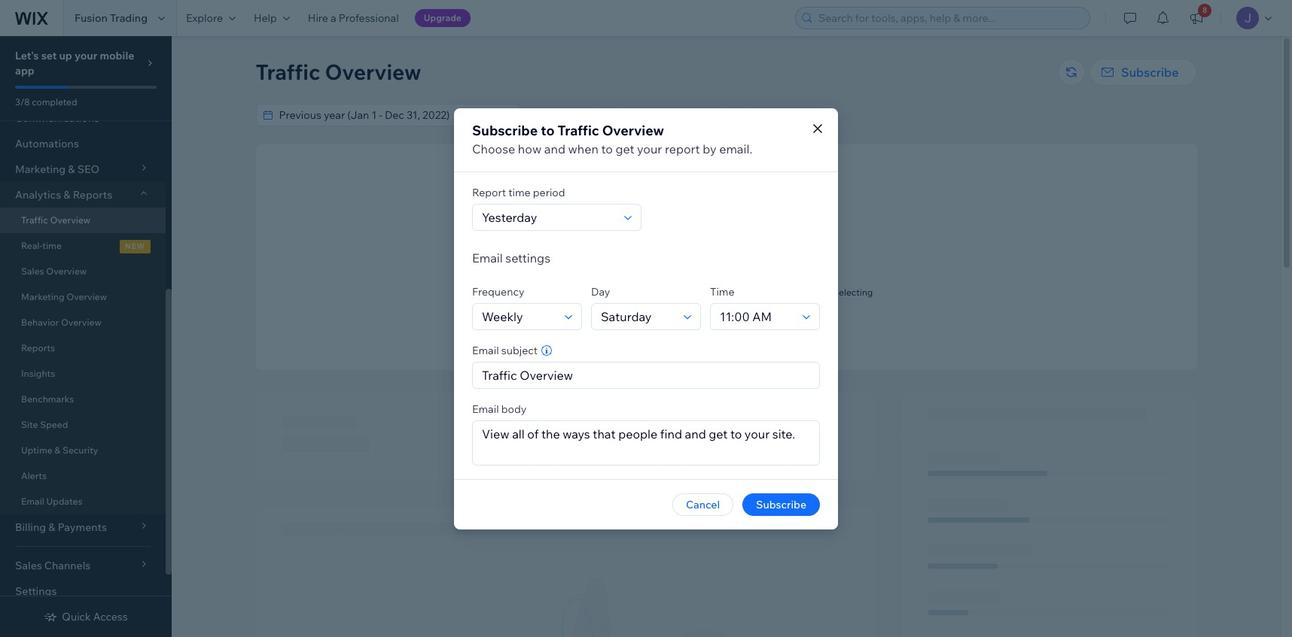 Task type: locate. For each thing, give the bounding box(es) containing it.
Time field
[[715, 304, 798, 329]]

to left previous
[[576, 108, 586, 122]]

trading
[[110, 11, 148, 25]]

0 horizontal spatial to
[[541, 122, 555, 139]]

1 horizontal spatial reports
[[73, 188, 112, 202]]

email for email subject
[[472, 344, 499, 357]]

choose
[[472, 141, 515, 156]]

2 horizontal spatial to
[[601, 141, 613, 156]]

1 horizontal spatial to
[[576, 108, 586, 122]]

insights link
[[0, 361, 166, 387]]

email for email body
[[472, 403, 499, 416]]

1 horizontal spatial hire
[[677, 324, 695, 335]]

uptime
[[21, 445, 52, 456]]

0 vertical spatial subscribe
[[1121, 65, 1179, 80]]

automations link
[[0, 131, 166, 157]]

behavior overview link
[[0, 310, 166, 336]]

1 horizontal spatial time
[[508, 186, 531, 199]]

site
[[644, 287, 659, 298]]

overview down sales overview link
[[66, 291, 107, 303]]

email
[[472, 250, 503, 265], [472, 344, 499, 357], [472, 403, 499, 416], [21, 496, 44, 508]]

time right report
[[508, 186, 531, 199]]

let's set up your mobile app
[[15, 49, 134, 78]]

email updates link
[[0, 489, 166, 515]]

help
[[254, 11, 277, 25]]

let's
[[15, 49, 39, 63]]

automations
[[15, 137, 79, 151]]

completed
[[32, 96, 77, 108]]

0 vertical spatial traffic
[[256, 59, 320, 85]]

2 horizontal spatial traffic
[[558, 122, 599, 139]]

& right uptime
[[54, 445, 60, 456]]

time up hire a marketing expert link
[[718, 298, 737, 310]]

quick access button
[[44, 611, 128, 624]]

time
[[508, 186, 531, 199], [42, 240, 62, 252], [718, 298, 737, 310]]

0 horizontal spatial subscribe
[[472, 122, 538, 139]]

traffic inside sidebar element
[[21, 215, 48, 226]]

2 horizontal spatial time
[[718, 298, 737, 310]]

1 horizontal spatial traffic
[[256, 59, 320, 85]]

0 vertical spatial hire
[[308, 11, 328, 25]]

email down alerts
[[21, 496, 44, 508]]

uptime & security link
[[0, 438, 166, 464]]

2 vertical spatial subscribe
[[756, 498, 807, 512]]

insights
[[21, 368, 55, 380]]

reports inside popup button
[[73, 188, 112, 202]]

2 vertical spatial traffic
[[21, 215, 48, 226]]

0 horizontal spatial &
[[54, 445, 60, 456]]

traffic left 'on'
[[726, 287, 751, 298]]

email body
[[472, 403, 527, 416]]

1 horizontal spatial a
[[697, 324, 702, 335]]

to up and
[[541, 122, 555, 139]]

0 horizontal spatial period
[[533, 186, 565, 199]]

compared
[[524, 108, 574, 122]]

hire a professional link
[[299, 0, 408, 36]]

traffic overview down hire a professional at the left of the page
[[256, 59, 421, 85]]

mobile
[[100, 49, 134, 63]]

quick access
[[62, 611, 128, 624]]

how
[[518, 141, 542, 156]]

&
[[63, 188, 70, 202], [54, 445, 60, 456]]

reports up "traffic overview" link
[[73, 188, 112, 202]]

hire for hire a marketing expert
[[677, 324, 695, 335]]

email left body
[[472, 403, 499, 416]]

real-
[[21, 240, 42, 252]]

site
[[21, 419, 38, 431]]

alerts link
[[0, 464, 166, 489]]

overview for "traffic overview" link
[[50, 215, 91, 226]]

1 vertical spatial subscribe
[[472, 122, 538, 139]]

subscribe
[[1121, 65, 1179, 80], [472, 122, 538, 139], [756, 498, 807, 512]]

1 horizontal spatial subscribe button
[[1090, 59, 1197, 86]]

0 horizontal spatial a
[[331, 11, 336, 25]]

& inside popup button
[[63, 188, 70, 202]]

compared to previous period (jan 1 - dec 31, 2021)
[[524, 108, 770, 122]]

traffic down analytics
[[21, 215, 48, 226]]

1 vertical spatial traffic
[[558, 122, 599, 139]]

-
[[700, 108, 703, 122]]

hire down another
[[677, 324, 695, 335]]

a left professional
[[331, 11, 336, 25]]

your right like
[[623, 287, 642, 298]]

overview down analytics & reports
[[50, 215, 91, 226]]

1 vertical spatial traffic
[[726, 287, 751, 298]]

settings
[[15, 585, 57, 599]]

email up frequency
[[472, 250, 503, 265]]

1 vertical spatial hire
[[677, 324, 695, 335]]

looks
[[580, 287, 605, 298]]

hire for hire a professional
[[308, 11, 328, 25]]

report
[[472, 186, 506, 199]]

frequency
[[472, 285, 524, 299]]

hire inside hire a professional link
[[308, 11, 328, 25]]

1 vertical spatial subscribe button
[[743, 494, 820, 516]]

0 horizontal spatial hire
[[308, 11, 328, 25]]

page skeleton image
[[256, 393, 1197, 638]]

0 vertical spatial a
[[331, 11, 336, 25]]

day
[[591, 285, 610, 299]]

marketing
[[21, 291, 64, 303]]

previous
[[589, 108, 631, 122]]

hire inside hire a marketing expert link
[[677, 324, 695, 335]]

1 horizontal spatial &
[[63, 188, 70, 202]]

to left get
[[601, 141, 613, 156]]

report time period
[[472, 186, 565, 199]]

1 vertical spatial your
[[637, 141, 662, 156]]

2 horizontal spatial subscribe
[[1121, 65, 1179, 80]]

0 horizontal spatial time
[[42, 240, 62, 252]]

traffic overview inside sidebar element
[[21, 215, 91, 226]]

reports up insights
[[21, 343, 55, 354]]

professional
[[339, 11, 399, 25]]

overview up get
[[602, 122, 664, 139]]

traffic
[[256, 59, 320, 85], [558, 122, 599, 139], [21, 215, 48, 226]]

period up report time period field
[[533, 186, 565, 199]]

overview inside subscribe to traffic overview choose how and when to get your report by email.
[[602, 122, 664, 139]]

0 vertical spatial reports
[[73, 188, 112, 202]]

your right up
[[75, 49, 97, 63]]

1 horizontal spatial subscribe
[[756, 498, 807, 512]]

1 vertical spatial &
[[54, 445, 60, 456]]

1 vertical spatial traffic overview
[[21, 215, 91, 226]]

to for traffic
[[541, 122, 555, 139]]

help button
[[245, 0, 299, 36]]

0 vertical spatial traffic overview
[[256, 59, 421, 85]]

3/8 completed
[[15, 96, 77, 108]]

time inside sidebar element
[[42, 240, 62, 252]]

2 vertical spatial your
[[623, 287, 642, 298]]

overview up marketing overview
[[46, 266, 87, 277]]

subscribe inside subscribe to traffic overview choose how and when to get your report by email.
[[472, 122, 538, 139]]

0 vertical spatial period
[[633, 108, 666, 122]]

traffic overview down analytics & reports
[[21, 215, 91, 226]]

2 vertical spatial time
[[718, 298, 737, 310]]

1 vertical spatial time
[[42, 240, 62, 252]]

traffic
[[742, 269, 773, 282], [726, 287, 751, 298]]

0 horizontal spatial traffic
[[21, 215, 48, 226]]

selecting
[[834, 287, 873, 298]]

0 vertical spatial time
[[508, 186, 531, 199]]

a
[[331, 11, 336, 25], [697, 324, 702, 335]]

a left marketing
[[697, 324, 702, 335]]

0 vertical spatial &
[[63, 188, 70, 202]]

to
[[576, 108, 586, 122], [541, 122, 555, 139], [601, 141, 613, 156]]

& for analytics
[[63, 188, 70, 202]]

your right get
[[637, 141, 662, 156]]

Email subject field
[[477, 363, 815, 388]]

hire right help button
[[308, 11, 328, 25]]

traffic up when at the top
[[558, 122, 599, 139]]

overview down marketing overview link
[[61, 317, 102, 328]]

period
[[633, 108, 666, 122], [533, 186, 565, 199]]

time up sales overview
[[42, 240, 62, 252]]

email updates
[[21, 496, 82, 508]]

0 horizontal spatial reports
[[21, 343, 55, 354]]

benchmarks link
[[0, 387, 166, 413]]

reports
[[73, 188, 112, 202], [21, 343, 55, 354]]

subscribe button
[[1090, 59, 1197, 86], [743, 494, 820, 516]]

Frequency field
[[477, 304, 560, 329]]

time for real-
[[42, 240, 62, 252]]

1 vertical spatial a
[[697, 324, 702, 335]]

None field
[[274, 105, 496, 126]]

email left subject at the bottom of the page
[[472, 344, 499, 357]]

sales overview link
[[0, 259, 166, 285]]

email subject
[[472, 344, 538, 357]]

0 vertical spatial your
[[75, 49, 97, 63]]

traffic down help button
[[256, 59, 320, 85]]

behavior
[[21, 317, 59, 328]]

overview
[[325, 59, 421, 85], [602, 122, 664, 139], [50, 215, 91, 226], [46, 266, 87, 277], [66, 291, 107, 303], [61, 317, 102, 328]]

site speed link
[[0, 413, 166, 438]]

up
[[59, 49, 72, 63]]

0 horizontal spatial subscribe button
[[743, 494, 820, 516]]

marketing overview link
[[0, 285, 166, 310]]

period left "(jan"
[[633, 108, 666, 122]]

email inside sidebar element
[[21, 496, 44, 508]]

traffic up 'on'
[[742, 269, 773, 282]]

0 horizontal spatial traffic overview
[[21, 215, 91, 226]]

your
[[75, 49, 97, 63], [637, 141, 662, 156], [623, 287, 642, 298]]

overview down professional
[[325, 59, 421, 85]]

cancel button
[[672, 494, 734, 516]]

0 vertical spatial traffic
[[742, 269, 773, 282]]

& right analytics
[[63, 188, 70, 202]]



Task type: describe. For each thing, give the bounding box(es) containing it.
hire a professional
[[308, 11, 399, 25]]

alerts
[[21, 471, 47, 482]]

speed
[[40, 419, 68, 431]]

cancel
[[686, 498, 720, 512]]

reports link
[[0, 336, 166, 361]]

your inside subscribe to traffic overview choose how and when to get your report by email.
[[637, 141, 662, 156]]

didn't
[[661, 287, 685, 298]]

time inside the not enough traffic looks like your site didn't have any traffic on those dates. try selecting another time period.
[[718, 298, 737, 310]]

site speed
[[21, 419, 68, 431]]

expert
[[748, 324, 775, 335]]

behavior overview
[[21, 317, 102, 328]]

access
[[93, 611, 128, 624]]

sidebar element
[[0, 0, 172, 638]]

body
[[501, 403, 527, 416]]

sales overview
[[21, 266, 87, 277]]

traffic overview link
[[0, 208, 166, 233]]

8 button
[[1180, 0, 1213, 36]]

& for uptime
[[54, 445, 60, 456]]

email for email updates
[[21, 496, 44, 508]]

on
[[753, 287, 764, 298]]

marketing overview
[[21, 291, 107, 303]]

by
[[703, 141, 717, 156]]

enough
[[701, 269, 739, 282]]

updates
[[46, 496, 82, 508]]

any
[[709, 287, 724, 298]]

2021)
[[743, 108, 770, 122]]

hire a marketing expert link
[[677, 323, 775, 337]]

time
[[710, 285, 735, 299]]

fusion trading
[[75, 11, 148, 25]]

explore
[[186, 11, 223, 25]]

dec
[[705, 108, 725, 122]]

analytics & reports
[[15, 188, 112, 202]]

traffic inside subscribe to traffic overview choose how and when to get your report by email.
[[558, 122, 599, 139]]

settings
[[506, 250, 551, 265]]

analytics & reports button
[[0, 182, 166, 208]]

1 horizontal spatial period
[[633, 108, 666, 122]]

to for previous
[[576, 108, 586, 122]]

overview for sales overview link
[[46, 266, 87, 277]]

another
[[683, 298, 716, 310]]

your inside let's set up your mobile app
[[75, 49, 97, 63]]

email for email settings
[[472, 250, 503, 265]]

0 vertical spatial subscribe button
[[1090, 59, 1197, 86]]

(jan
[[668, 108, 690, 122]]

1 horizontal spatial traffic overview
[[256, 59, 421, 85]]

benchmarks
[[21, 394, 74, 405]]

1 vertical spatial reports
[[21, 343, 55, 354]]

analytics
[[15, 188, 61, 202]]

those
[[766, 287, 790, 298]]

Email body text field
[[473, 421, 819, 465]]

not enough traffic looks like your site didn't have any traffic on those dates. try selecting another time period.
[[580, 269, 873, 310]]

Report time period field
[[477, 204, 620, 230]]

security
[[62, 445, 98, 456]]

try
[[819, 287, 832, 298]]

not
[[680, 269, 699, 282]]

uptime & security
[[21, 445, 98, 456]]

sales
[[21, 266, 44, 277]]

31,
[[727, 108, 741, 122]]

email settings
[[472, 250, 551, 265]]

settings link
[[0, 579, 166, 605]]

get
[[616, 141, 634, 156]]

set
[[41, 49, 57, 63]]

3/8
[[15, 96, 30, 108]]

hire a marketing expert
[[677, 324, 775, 335]]

dates.
[[792, 287, 817, 298]]

1
[[692, 108, 697, 122]]

overview for behavior overview link
[[61, 317, 102, 328]]

your inside the not enough traffic looks like your site didn't have any traffic on those dates. try selecting another time period.
[[623, 287, 642, 298]]

time for report
[[508, 186, 531, 199]]

upgrade button
[[415, 9, 471, 27]]

overview for marketing overview link
[[66, 291, 107, 303]]

Day field
[[596, 304, 679, 329]]

a for professional
[[331, 11, 336, 25]]

and
[[544, 141, 566, 156]]

email.
[[719, 141, 753, 156]]

fusion
[[75, 11, 108, 25]]

like
[[607, 287, 621, 298]]

quick
[[62, 611, 91, 624]]

subscribe to traffic overview choose how and when to get your report by email.
[[472, 122, 753, 156]]

marketing
[[704, 324, 746, 335]]

a for marketing
[[697, 324, 702, 335]]

have
[[687, 287, 707, 298]]

8
[[1203, 5, 1207, 15]]

subject
[[501, 344, 538, 357]]

real-time
[[21, 240, 62, 252]]

upgrade
[[424, 12, 462, 23]]

when
[[568, 141, 599, 156]]

app
[[15, 64, 35, 78]]

Search for tools, apps, help & more... field
[[814, 8, 1085, 29]]

1 vertical spatial period
[[533, 186, 565, 199]]

period.
[[739, 298, 769, 310]]



Task type: vqa. For each thing, say whether or not it's contained in the screenshot.
Sales
yes



